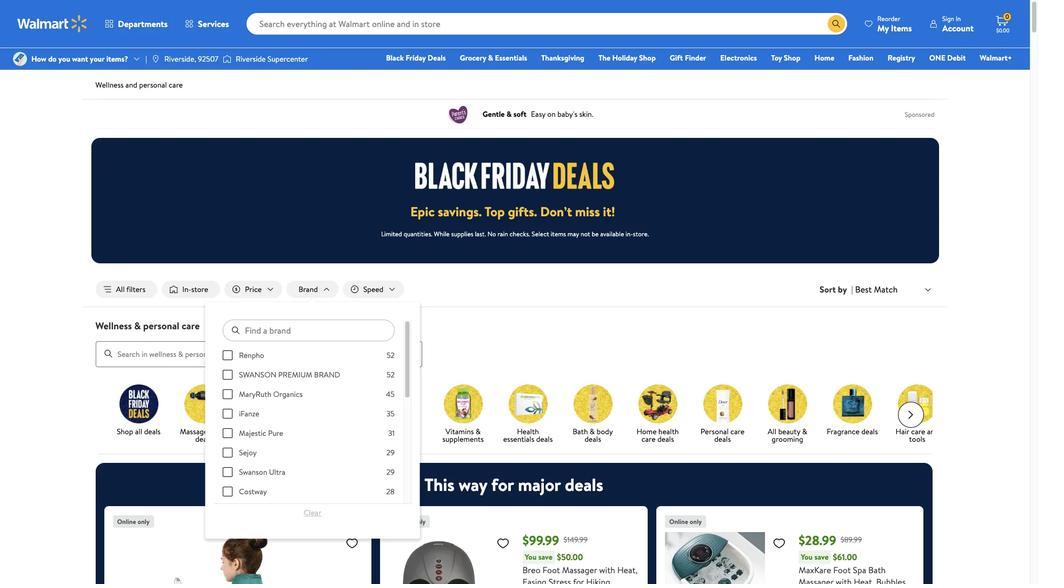 Task type: vqa. For each thing, say whether or not it's contained in the screenshot.


Task type: locate. For each thing, give the bounding box(es) containing it.
available
[[601, 229, 624, 239]]

deals inside protein & fitness deals
[[272, 434, 289, 444]]

1 vertical spatial all
[[768, 426, 777, 437]]

1 horizontal spatial heat,
[[854, 576, 875, 584]]

toy shop
[[772, 52, 801, 63]]

1 horizontal spatial and
[[928, 426, 939, 437]]

sort and filter section element
[[83, 272, 948, 307]]

shave deals link
[[370, 384, 427, 437]]

deals right essentials
[[537, 434, 553, 444]]

bath
[[573, 426, 588, 437], [869, 564, 886, 576]]

& inside massage & spa deals
[[210, 426, 215, 437]]

how do you want your items?
[[31, 54, 128, 64]]

only inside $28.99 group
[[690, 517, 702, 526]]

0 vertical spatial |
[[146, 54, 147, 64]]

wellness inside search field
[[95, 319, 132, 333]]

online
[[117, 517, 136, 526], [393, 517, 412, 526], [670, 517, 689, 526]]

wellness down items?
[[95, 80, 124, 90]]

& for grocery
[[488, 52, 493, 63]]

0 horizontal spatial you
[[525, 552, 537, 562]]

all left beauty
[[768, 426, 777, 437]]

52 for swanson premium brand
[[387, 370, 395, 380]]

deals right fragrance
[[862, 426, 878, 437]]

only inside $99.99 group
[[414, 517, 426, 526]]

sign in to add to favorites list, maxkare large heating pad for back pain relief, 4 heat settings with auto shut-off, 24"x33"- green image
[[346, 536, 359, 550]]

1 online only from the left
[[117, 517, 150, 526]]

deals down the personal care deals image
[[715, 434, 731, 444]]

heat,
[[618, 564, 638, 576], [854, 576, 875, 584]]

save up maxkare
[[815, 552, 829, 562]]

online for $99.99
[[393, 517, 412, 526]]

0 vertical spatial 29
[[386, 447, 395, 458]]

and down items?
[[126, 80, 137, 90]]

only for $99.99
[[414, 517, 426, 526]]

renpho
[[239, 350, 264, 361]]

fragrance deals image
[[833, 384, 872, 423]]

1 horizontal spatial save
[[815, 552, 829, 562]]

0
[[1006, 12, 1010, 21]]

grooming
[[772, 434, 804, 444]]

online inside $28.99 group
[[670, 517, 689, 526]]

it!
[[603, 202, 616, 221]]

wellness for wellness & personal care
[[95, 319, 132, 333]]

3 online from the left
[[670, 517, 689, 526]]

you
[[58, 54, 70, 64]]

all beauty & grooming image
[[768, 384, 807, 423]]

| right by
[[852, 284, 854, 295]]

&
[[488, 52, 493, 63], [134, 319, 141, 333], [210, 426, 215, 437], [279, 426, 284, 437], [476, 426, 481, 437], [590, 426, 595, 437], [803, 426, 808, 437]]

0 vertical spatial and
[[126, 80, 137, 90]]

wellness and personal care
[[95, 80, 183, 90]]

walmart black friday deals for days image
[[416, 162, 615, 189]]

group containing renpho
[[223, 350, 395, 584]]

 image for riverside supercenter
[[223, 54, 232, 64]]

care inside hair care and tools
[[912, 426, 926, 437]]

0 horizontal spatial bath
[[573, 426, 588, 437]]

1 online from the left
[[117, 517, 136, 526]]

1 vertical spatial |
[[852, 284, 854, 295]]

2 29 from the top
[[386, 467, 395, 478]]

and inside hair care and tools
[[928, 426, 939, 437]]

online only inside $28.99 group
[[670, 517, 702, 526]]

sign in account
[[943, 14, 974, 34]]

breo
[[523, 564, 541, 576]]

maryruth
[[239, 389, 271, 400]]

deals inside bath & body deals
[[585, 434, 602, 444]]

 image right 92507
[[223, 54, 232, 64]]

care down in-store "button"
[[182, 319, 200, 333]]

gift finder
[[670, 52, 707, 63]]

0 horizontal spatial |
[[146, 54, 147, 64]]

clear button
[[223, 504, 403, 522]]

next slide for chipmodulewithimages list image
[[898, 402, 924, 428]]

$99.99
[[523, 531, 560, 549]]

0 horizontal spatial heat,
[[618, 564, 638, 576]]

foot
[[543, 564, 560, 576], [834, 564, 851, 576]]

you up 'breo'
[[525, 552, 537, 562]]

care inside wellness & personal care search field
[[182, 319, 200, 333]]

28
[[386, 486, 395, 497]]

wellness for wellness and personal care
[[95, 80, 124, 90]]

1 foot from the left
[[543, 564, 560, 576]]

29
[[386, 447, 395, 458], [386, 467, 395, 478]]

protein & fitness deals image
[[249, 384, 288, 423]]

$149.99
[[564, 534, 588, 545]]

save inside the "you save $61.00 maxkare foot spa bath massager with heat, bubbles"
[[815, 552, 829, 562]]

all inside button
[[116, 284, 125, 295]]

heat, inside the "you save $61.00 maxkare foot spa bath massager with heat, bubbles"
[[854, 576, 875, 584]]

shop left all
[[117, 426, 133, 437]]

walmart+ link
[[976, 52, 1018, 64]]

& for bath
[[590, 426, 595, 437]]

stress
[[549, 576, 571, 584]]

group
[[223, 350, 395, 584]]

 image
[[151, 55, 160, 63]]

hair
[[896, 426, 910, 437]]

& left body
[[590, 426, 595, 437]]

1 you from the left
[[525, 552, 537, 562]]

walmart image
[[17, 15, 88, 32]]

sort
[[820, 284, 836, 295]]

reorder my items
[[878, 14, 913, 34]]

deals right the major
[[565, 473, 604, 496]]

1 horizontal spatial shop
[[640, 52, 656, 63]]

0 vertical spatial personal
[[139, 80, 167, 90]]

& inside search field
[[134, 319, 141, 333]]

Search in wellness & personal care deals search field
[[95, 341, 422, 367]]

personal
[[139, 80, 167, 90], [143, 319, 179, 333]]

home for home health care deals
[[637, 426, 657, 437]]

deals down bath & body deals image
[[585, 434, 602, 444]]

1 horizontal spatial bath
[[869, 564, 886, 576]]

sign in to add to favorites list, maxkare foot spa bath massager with heat, bubbles, and vibration, digital temperature control, 16 detachable massage rollers, soothe and comfort feet image
[[773, 536, 786, 550]]

riverside
[[236, 54, 266, 64]]

health
[[517, 426, 539, 437]]

& left spa
[[210, 426, 215, 437]]

2 online only from the left
[[393, 517, 426, 526]]

1 save from the left
[[539, 552, 553, 562]]

1 horizontal spatial |
[[852, 284, 854, 295]]

care right hair
[[912, 426, 926, 437]]

0 horizontal spatial online only
[[117, 517, 150, 526]]

1 horizontal spatial home
[[815, 52, 835, 63]]

0 vertical spatial bath
[[573, 426, 588, 437]]

| inside sort and filter section 'element'
[[852, 284, 854, 295]]

vitamins & supplements image
[[444, 384, 483, 423]]

epic savings. top gifts. don't miss it!
[[411, 202, 616, 221]]

 image left how
[[13, 52, 27, 66]]

items
[[891, 22, 913, 34]]

all for all filters
[[116, 284, 125, 295]]

1 horizontal spatial  image
[[223, 54, 232, 64]]

only
[[138, 517, 150, 526], [414, 517, 426, 526], [690, 517, 702, 526]]

fitness
[[249, 434, 270, 444]]

1 wellness from the top
[[95, 80, 124, 90]]

bath left body
[[573, 426, 588, 437]]

& right grocery
[[488, 52, 493, 63]]

you inside you save $50.00 breo foot massager with heat, easing stress for hiking
[[525, 552, 537, 562]]

None checkbox
[[223, 390, 232, 399], [223, 448, 232, 458], [223, 487, 232, 497], [223, 390, 232, 399], [223, 448, 232, 458], [223, 487, 232, 497]]

shop all deals link
[[111, 384, 167, 437]]

sign
[[943, 14, 955, 23]]

match
[[875, 283, 898, 295]]

save down $99.99
[[539, 552, 553, 562]]

 image
[[13, 52, 27, 66], [223, 54, 232, 64]]

0 vertical spatial all
[[116, 284, 125, 295]]

swanson
[[239, 467, 267, 478]]

and right 'tools'
[[928, 426, 939, 437]]

health essentials deals image
[[509, 384, 548, 423]]

shave deals
[[380, 426, 417, 437]]

shave deals image
[[379, 384, 418, 423]]

massager down $50.00
[[562, 564, 598, 576]]

best match button
[[854, 282, 935, 297]]

deals inside home health care deals
[[658, 434, 674, 444]]

my
[[878, 22, 889, 34]]

0 vertical spatial home
[[815, 52, 835, 63]]

3 online only from the left
[[670, 517, 702, 526]]

way
[[459, 473, 487, 496]]

& inside "vitamins & supplements"
[[476, 426, 481, 437]]

1 vertical spatial home
[[637, 426, 657, 437]]

bath & body deals image
[[574, 384, 613, 423]]

you inside the "you save $61.00 maxkare foot spa bath massager with heat, bubbles"
[[801, 552, 813, 562]]

2 horizontal spatial only
[[690, 517, 702, 526]]

$0.00
[[997, 27, 1010, 34]]

deals
[[144, 426, 161, 437], [401, 426, 417, 437], [862, 426, 878, 437], [195, 434, 212, 444], [272, 434, 289, 444], [537, 434, 553, 444], [585, 434, 602, 444], [658, 434, 674, 444], [715, 434, 731, 444], [565, 473, 604, 496]]

0 horizontal spatial shop
[[117, 426, 133, 437]]

online inside $99.99 group
[[393, 517, 412, 526]]

29 up 28
[[386, 467, 395, 478]]

$89.99
[[841, 534, 863, 545]]

bath right the spa
[[869, 564, 886, 576]]

1 horizontal spatial all
[[768, 426, 777, 437]]

your
[[90, 54, 105, 64]]

organics
[[273, 389, 303, 400]]

toy
[[772, 52, 783, 63]]

0 horizontal spatial with
[[600, 564, 616, 576]]

52
[[387, 350, 395, 361], [387, 370, 395, 380]]

2 only from the left
[[414, 517, 426, 526]]

1 vertical spatial 29
[[386, 467, 395, 478]]

want
[[72, 54, 88, 64]]

shop all deals image
[[119, 384, 158, 423]]

home left health
[[637, 426, 657, 437]]

you up maxkare
[[801, 552, 813, 562]]

foot down $61.00
[[834, 564, 851, 576]]

deals right fitness
[[272, 434, 289, 444]]

save for $28.99
[[815, 552, 829, 562]]

2 save from the left
[[815, 552, 829, 562]]

1 horizontal spatial only
[[414, 517, 426, 526]]

1 only from the left
[[138, 517, 150, 526]]

& for protein
[[279, 426, 284, 437]]

massager down $61.00
[[799, 576, 834, 584]]

& right vitamins
[[476, 426, 481, 437]]

registry link
[[883, 52, 921, 64]]

1 horizontal spatial foot
[[834, 564, 851, 576]]

personal down filters
[[143, 319, 179, 333]]

1 vertical spatial 52
[[387, 370, 395, 380]]

and
[[126, 80, 137, 90], [928, 426, 939, 437]]

deals down home health care deals image
[[658, 434, 674, 444]]

1 horizontal spatial online only
[[393, 517, 426, 526]]

with inside the "you save $61.00 maxkare foot spa bath massager with heat, bubbles"
[[836, 576, 852, 584]]

foot inside you save $50.00 breo foot massager with heat, easing stress for hiking
[[543, 564, 560, 576]]

items
[[551, 229, 566, 239]]

massage & spa deals image
[[184, 384, 223, 423]]

& inside protein & fitness deals
[[279, 426, 284, 437]]

2 you from the left
[[801, 552, 813, 562]]

protein & fitness deals link
[[240, 384, 297, 445]]

29 down 31
[[386, 447, 395, 458]]

1 vertical spatial for
[[573, 576, 585, 584]]

may
[[568, 229, 579, 239]]

& for wellness
[[134, 319, 141, 333]]

2 horizontal spatial shop
[[784, 52, 801, 63]]

1 horizontal spatial with
[[836, 576, 852, 584]]

wellness up search icon
[[95, 319, 132, 333]]

deals left spa
[[195, 434, 212, 444]]

& inside bath & body deals
[[590, 426, 595, 437]]

spa
[[217, 426, 227, 437]]

for right stress
[[573, 576, 585, 584]]

1 29 from the top
[[386, 447, 395, 458]]

1 horizontal spatial massager
[[799, 576, 834, 584]]

hair care and tools image
[[898, 384, 937, 423]]

the
[[599, 52, 611, 63]]

3 only from the left
[[690, 517, 702, 526]]

personal for &
[[143, 319, 179, 333]]

holiday
[[613, 52, 638, 63]]

1 horizontal spatial you
[[801, 552, 813, 562]]

shop right holiday
[[640, 52, 656, 63]]

2 horizontal spatial online
[[670, 517, 689, 526]]

& right beauty
[[803, 426, 808, 437]]

beauty
[[779, 426, 801, 437]]

0 horizontal spatial save
[[539, 552, 553, 562]]

hair care and tools
[[896, 426, 939, 444]]

foot inside the "you save $61.00 maxkare foot spa bath massager with heat, bubbles"
[[834, 564, 851, 576]]

gift finder link
[[665, 52, 712, 64]]

reorder
[[878, 14, 901, 23]]

0 horizontal spatial  image
[[13, 52, 27, 66]]

online only
[[117, 517, 150, 526], [393, 517, 426, 526], [670, 517, 702, 526]]

31
[[388, 428, 395, 439]]

all beauty & grooming
[[768, 426, 808, 444]]

0 horizontal spatial online
[[117, 517, 136, 526]]

home health care deals
[[637, 426, 679, 444]]

essentials
[[495, 52, 527, 63]]

fragrance deals
[[827, 426, 878, 437]]

2 wellness from the top
[[95, 319, 132, 333]]

Search search field
[[247, 13, 848, 35]]

tools
[[910, 434, 926, 444]]

2 foot from the left
[[834, 564, 851, 576]]

foot for $28.99
[[834, 564, 851, 576]]

care right personal at the bottom right
[[731, 426, 745, 437]]

price button
[[225, 281, 282, 298]]

care left health
[[642, 434, 656, 444]]

1 vertical spatial bath
[[869, 564, 886, 576]]

with left the spa
[[836, 576, 852, 584]]

2 horizontal spatial online only
[[670, 517, 702, 526]]

online only for $99.99
[[393, 517, 426, 526]]

1 horizontal spatial for
[[573, 576, 585, 584]]

1 52 from the top
[[387, 350, 395, 361]]

$50.00
[[557, 551, 583, 563]]

brand button
[[287, 281, 339, 298]]

0 horizontal spatial home
[[637, 426, 657, 437]]

limited
[[381, 229, 402, 239]]

home
[[815, 52, 835, 63], [637, 426, 657, 437]]

services
[[198, 18, 229, 30]]

sponsored
[[905, 110, 935, 119]]

& right protein
[[279, 426, 284, 437]]

foot right 'breo'
[[543, 564, 560, 576]]

0 vertical spatial 52
[[387, 350, 395, 361]]

0 horizontal spatial only
[[138, 517, 150, 526]]

& down filters
[[134, 319, 141, 333]]

0 horizontal spatial all
[[116, 284, 125, 295]]

1 horizontal spatial online
[[393, 517, 412, 526]]

online inside group
[[117, 517, 136, 526]]

personal care deals image
[[704, 384, 743, 423]]

home inside home health care deals
[[637, 426, 657, 437]]

None checkbox
[[223, 351, 232, 360], [223, 370, 232, 380], [223, 409, 232, 419], [223, 429, 232, 438], [223, 467, 232, 477], [223, 351, 232, 360], [223, 370, 232, 380], [223, 409, 232, 419], [223, 429, 232, 438], [223, 467, 232, 477]]

for right way
[[492, 473, 514, 496]]

2 52 from the top
[[387, 370, 395, 380]]

with right stress
[[600, 564, 616, 576]]

Wellness & personal care search field
[[83, 319, 948, 367]]

all left filters
[[116, 284, 125, 295]]

all beauty & grooming link
[[760, 384, 816, 445]]

deals right all
[[144, 426, 161, 437]]

personal inside search field
[[143, 319, 179, 333]]

| up wellness and personal care
[[146, 54, 147, 64]]

online only inside $99.99 group
[[393, 517, 426, 526]]

deals inside health essentials deals
[[537, 434, 553, 444]]

personal down riverside,
[[139, 80, 167, 90]]

1 vertical spatial wellness
[[95, 319, 132, 333]]

only for $28.99
[[690, 517, 702, 526]]

save inside you save $50.00 breo foot massager with heat, easing stress for hiking
[[539, 552, 553, 562]]

all inside all beauty & grooming
[[768, 426, 777, 437]]

0 vertical spatial for
[[492, 473, 514, 496]]

0 horizontal spatial foot
[[543, 564, 560, 576]]

0 horizontal spatial massager
[[562, 564, 598, 576]]

shop right "toy" on the top of page
[[784, 52, 801, 63]]

home down search icon
[[815, 52, 835, 63]]

1 vertical spatial personal
[[143, 319, 179, 333]]

best
[[856, 283, 872, 295]]

1 vertical spatial and
[[928, 426, 939, 437]]

departments
[[118, 18, 168, 30]]

2 online from the left
[[393, 517, 412, 526]]

care
[[169, 80, 183, 90], [182, 319, 200, 333], [731, 426, 745, 437], [912, 426, 926, 437], [642, 434, 656, 444]]

$99.99 $149.99
[[523, 531, 588, 549]]

0 vertical spatial wellness
[[95, 80, 124, 90]]



Task type: describe. For each thing, give the bounding box(es) containing it.
52 for renpho
[[387, 350, 395, 361]]

search icon image
[[833, 19, 841, 28]]

fragrance deals link
[[825, 384, 881, 437]]

one debit link
[[925, 52, 971, 64]]

personal for and
[[139, 80, 167, 90]]

bath inside bath & body deals
[[573, 426, 588, 437]]

Walmart Site-Wide search field
[[247, 13, 848, 35]]

care inside personal care deals
[[731, 426, 745, 437]]

home health care deals link
[[630, 384, 686, 445]]

checks.
[[510, 229, 530, 239]]

search image
[[104, 350, 113, 358]]

& inside all beauty & grooming
[[803, 426, 808, 437]]

riverside,
[[164, 54, 196, 64]]

health essentials deals link
[[500, 384, 556, 445]]

the holiday shop link
[[594, 52, 661, 64]]

massage
[[180, 426, 208, 437]]

protein
[[253, 426, 277, 437]]

in-store button
[[162, 281, 220, 298]]

majestic pure
[[239, 428, 283, 439]]

bath inside the "you save $61.00 maxkare foot spa bath massager with heat, bubbles"
[[869, 564, 886, 576]]

deals inside personal care deals
[[715, 434, 731, 444]]

major
[[518, 473, 561, 496]]

you for $99.99
[[525, 552, 537, 562]]

services button
[[176, 11, 238, 37]]

protein & fitness deals
[[249, 426, 289, 444]]

top
[[485, 202, 505, 221]]

by
[[838, 284, 848, 295]]

deals inside massage & spa deals
[[195, 434, 212, 444]]

29 for swanson ultra
[[386, 467, 395, 478]]

filters
[[126, 284, 146, 295]]

best match
[[856, 283, 898, 295]]

Find a brand search field
[[223, 320, 395, 341]]

quantities.
[[404, 229, 433, 239]]

pure
[[268, 428, 283, 439]]

swanson ultra
[[239, 467, 285, 478]]

one
[[930, 52, 946, 63]]

while
[[434, 229, 450, 239]]

for inside you save $50.00 breo foot massager with heat, easing stress for hiking
[[573, 576, 585, 584]]

$99.99 group
[[389, 515, 639, 584]]

hair care and tools link
[[890, 384, 946, 445]]

92507
[[198, 54, 219, 64]]

massager inside the "you save $61.00 maxkare foot spa bath massager with heat, bubbles"
[[799, 576, 834, 584]]

finder
[[685, 52, 707, 63]]

personal care deals
[[701, 426, 745, 444]]

 image for how do you want your items?
[[13, 52, 27, 66]]

massager inside you save $50.00 breo foot massager with heat, easing stress for hiking
[[562, 564, 598, 576]]

body
[[597, 426, 613, 437]]

sort by |
[[820, 284, 854, 295]]

debit
[[948, 52, 966, 63]]

this
[[425, 473, 455, 496]]

supplies
[[451, 229, 474, 239]]

thanksgiving
[[542, 52, 585, 63]]

limited quantities. while supplies last. no rain checks. select items may not be available in-store.
[[381, 229, 649, 239]]

items?
[[106, 54, 128, 64]]

walmart+
[[980, 52, 1013, 63]]

the holiday shop
[[599, 52, 656, 63]]

savings.
[[438, 202, 482, 221]]

$28.99
[[799, 531, 837, 549]]

do
[[48, 54, 57, 64]]

foot for $99.99
[[543, 564, 560, 576]]

departments button
[[96, 11, 176, 37]]

grocery & essentials link
[[455, 52, 532, 64]]

& for massage
[[210, 426, 215, 437]]

$28.99 group
[[665, 515, 916, 584]]

home link
[[810, 52, 840, 64]]

last.
[[475, 229, 486, 239]]

essentials
[[503, 434, 535, 444]]

home for home
[[815, 52, 835, 63]]

care inside home health care deals
[[642, 434, 656, 444]]

electronics
[[721, 52, 757, 63]]

you save $61.00 maxkare foot spa bath massager with heat, bubbles
[[799, 551, 908, 584]]

store
[[191, 284, 208, 295]]

29 for sejoy
[[386, 447, 395, 458]]

speed
[[363, 284, 384, 295]]

personal care deals link
[[695, 384, 751, 445]]

& for vitamins
[[476, 426, 481, 437]]

online for $28.99
[[670, 517, 689, 526]]

account
[[943, 22, 974, 34]]

rain
[[498, 229, 508, 239]]

miss
[[576, 202, 600, 221]]

sign in to add to favorites list, breo foot massager with heat,  easing stress for hiking, tennis, golf fits feet up to men size 12 image
[[497, 536, 510, 550]]

home health care deals image
[[639, 384, 678, 423]]

select
[[532, 229, 550, 239]]

heat, inside you save $50.00 breo foot massager with heat, easing stress for hiking
[[618, 564, 638, 576]]

in-store
[[182, 284, 208, 295]]

sejoy
[[239, 447, 257, 458]]

only inside group
[[138, 517, 150, 526]]

shave
[[380, 426, 399, 437]]

0 horizontal spatial for
[[492, 473, 514, 496]]

toy shop link
[[767, 52, 806, 64]]

black
[[386, 52, 404, 63]]

online only inside the "online only" group
[[117, 517, 150, 526]]

online only group
[[113, 515, 363, 584]]

supplements
[[443, 434, 484, 444]]

riverside supercenter
[[236, 54, 308, 64]]

store.
[[633, 229, 649, 239]]

no
[[488, 229, 496, 239]]

online only for $28.99
[[670, 517, 702, 526]]

deals right 31
[[401, 426, 417, 437]]

all filters
[[116, 284, 146, 295]]

with inside you save $50.00 breo foot massager with heat, easing stress for hiking
[[600, 564, 616, 576]]

brand
[[299, 284, 318, 295]]

supercenter
[[268, 54, 308, 64]]

thanksgiving link
[[537, 52, 590, 64]]

don't
[[541, 202, 572, 221]]

registry
[[888, 52, 916, 63]]

fashion
[[849, 52, 874, 63]]

save for $99.99
[[539, 552, 553, 562]]

grocery
[[460, 52, 487, 63]]

0 horizontal spatial and
[[126, 80, 137, 90]]

health
[[659, 426, 679, 437]]

deals
[[428, 52, 446, 63]]

in-
[[626, 229, 633, 239]]

vitamins
[[446, 426, 474, 437]]

you for $28.99
[[801, 552, 813, 562]]

shop all deals
[[117, 426, 161, 437]]

care down riverside,
[[169, 80, 183, 90]]

all for all beauty & grooming
[[768, 426, 777, 437]]

massage & spa deals
[[180, 426, 227, 444]]



